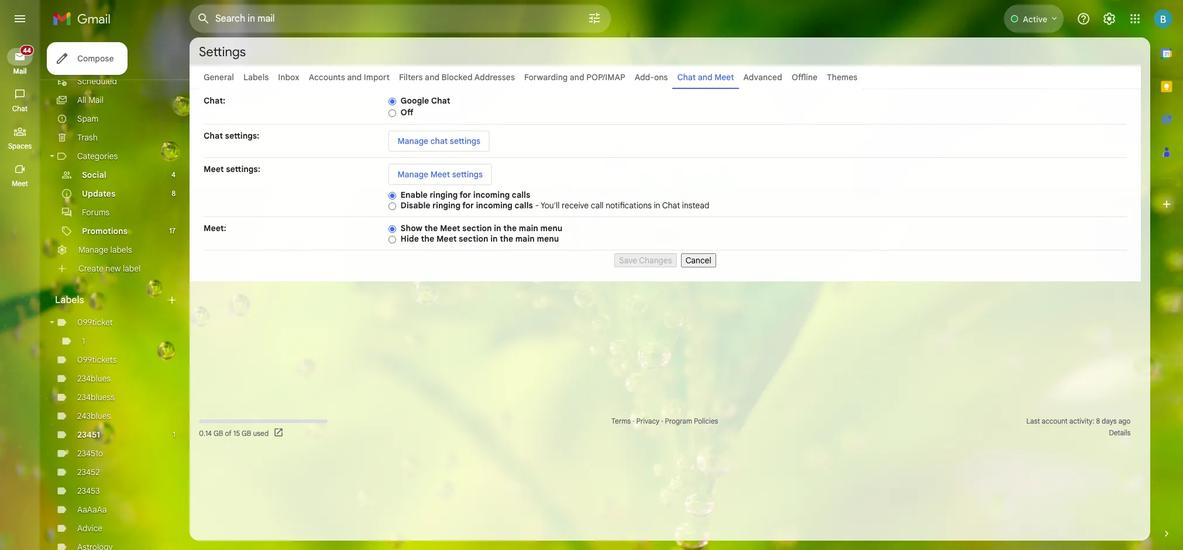 Task type: describe. For each thing, give the bounding box(es) containing it.
23452
[[77, 467, 100, 477]]

advanced link
[[744, 72, 782, 83]]

labels heading
[[55, 294, 166, 306]]

2 · from the left
[[661, 417, 663, 425]]

in for show the meet section in the main menu
[[494, 223, 501, 233]]

meet right show
[[436, 233, 457, 244]]

policies
[[694, 417, 718, 425]]

234bluess
[[77, 392, 115, 403]]

main menu image
[[13, 12, 27, 26]]

enable
[[401, 190, 428, 200]]

compose
[[77, 53, 114, 64]]

general
[[204, 72, 234, 83]]

save changes button
[[615, 253, 677, 267]]

099ticket
[[77, 317, 113, 328]]

mail inside heading
[[13, 67, 27, 75]]

accounts and import
[[309, 72, 390, 83]]

advanced search options image
[[583, 6, 606, 30]]

manage labels link
[[78, 245, 132, 255]]

advanced
[[744, 72, 782, 83]]

navigation containing mail
[[0, 37, 41, 550]]

settings inside "button"
[[452, 169, 483, 180]]

hide
[[401, 233, 419, 244]]

privacy link
[[636, 417, 660, 425]]

advice link
[[77, 523, 102, 534]]

settings
[[199, 44, 246, 59]]

4
[[171, 170, 176, 179]]

disable
[[401, 200, 430, 211]]

1 gb from the left
[[214, 429, 223, 437]]

2 gb from the left
[[242, 429, 251, 437]]

manage meet settings button
[[388, 164, 492, 185]]

manage inside 'chat settings: manage chat settings'
[[398, 136, 428, 146]]

categories link
[[77, 151, 118, 162]]

section for hide
[[459, 233, 488, 244]]

labels for labels link
[[243, 72, 269, 83]]

create new label link
[[78, 263, 141, 274]]

ringing for disable
[[432, 200, 460, 211]]

filters and blocked addresses link
[[399, 72, 515, 83]]

0.14 gb of 15 gb used
[[199, 429, 269, 437]]

spaces
[[8, 142, 32, 150]]

instead
[[682, 200, 709, 211]]

off
[[401, 107, 413, 118]]

filters
[[399, 72, 423, 83]]

and for forwarding
[[570, 72, 584, 83]]

234blues link
[[77, 373, 111, 384]]

Disable ringing for incoming calls radio
[[388, 202, 396, 211]]

inbox
[[278, 72, 299, 83]]

you'll
[[541, 200, 560, 211]]

manage for manage meet settings
[[398, 169, 428, 180]]

23451o
[[77, 448, 103, 459]]

23451o link
[[77, 448, 103, 459]]

calls for enable ringing for incoming calls
[[512, 190, 530, 200]]

Hide the Meet section in the main menu radio
[[388, 235, 396, 244]]

meet right 4
[[204, 164, 224, 174]]

for for disable
[[462, 200, 474, 211]]

chat
[[430, 136, 448, 146]]

offline link
[[792, 72, 818, 83]]

last
[[1026, 417, 1040, 425]]

23451 link
[[77, 430, 100, 440]]

chat and meet
[[677, 72, 734, 83]]

terms link
[[612, 417, 631, 425]]

meet left advanced link
[[715, 72, 734, 83]]

add-
[[635, 72, 654, 83]]

meet:
[[204, 223, 226, 233]]

settings: for chat
[[225, 130, 259, 141]]

labels link
[[243, 72, 269, 83]]

menu for show the meet section in the main menu
[[540, 223, 563, 233]]

program policies link
[[665, 417, 718, 425]]

-
[[535, 200, 539, 211]]

details link
[[1109, 428, 1131, 437]]

incoming for enable
[[473, 190, 510, 200]]

chat for chat and meet
[[677, 72, 696, 83]]

spaces heading
[[0, 142, 40, 151]]

manage meet settings
[[398, 169, 483, 180]]

manage chat settings button
[[388, 130, 490, 152]]

099ticket link
[[77, 317, 113, 328]]

chat right google
[[431, 95, 450, 106]]

receive
[[562, 200, 589, 211]]

spam
[[77, 114, 98, 124]]

show the meet section in the main menu
[[401, 223, 563, 233]]

and for accounts
[[347, 72, 362, 83]]

show
[[401, 223, 422, 233]]

1 vertical spatial 1
[[173, 430, 176, 439]]

trash
[[77, 132, 98, 143]]

add-ons
[[635, 72, 668, 83]]

forwarding
[[524, 72, 568, 83]]

settings inside 'chat settings: manage chat settings'
[[450, 136, 481, 146]]

cancel
[[686, 255, 711, 266]]

trash link
[[77, 132, 98, 143]]

0 horizontal spatial 8
[[172, 189, 176, 198]]

changes
[[639, 255, 672, 266]]

manage labels
[[78, 245, 132, 255]]

activity:
[[1070, 417, 1094, 425]]

create
[[78, 263, 103, 274]]



Task type: locate. For each thing, give the bounding box(es) containing it.
categories
[[77, 151, 118, 162]]

chat and meet link
[[677, 72, 734, 83]]

ringing for enable
[[430, 190, 458, 200]]

gb right the 15
[[242, 429, 251, 437]]

meet inside heading
[[12, 179, 28, 188]]

labels left inbox
[[243, 72, 269, 83]]

account
[[1042, 417, 1068, 425]]

mail down 44 link
[[13, 67, 27, 75]]

0 horizontal spatial ·
[[633, 417, 634, 425]]

8 down 4
[[172, 189, 176, 198]]

chat down chat:
[[204, 130, 223, 141]]

chat inside 'chat settings: manage chat settings'
[[204, 130, 223, 141]]

234bluess link
[[77, 392, 115, 403]]

section
[[462, 223, 492, 233], [459, 233, 488, 244]]

Enable ringing for incoming calls radio
[[388, 191, 396, 200]]

gb
[[214, 429, 223, 437], [242, 429, 251, 437]]

0 horizontal spatial labels
[[55, 294, 84, 306]]

meet down spaces heading
[[12, 179, 28, 188]]

settings: inside 'chat settings: manage chat settings'
[[225, 130, 259, 141]]

1 vertical spatial settings
[[452, 169, 483, 180]]

1 vertical spatial manage
[[398, 169, 428, 180]]

0 vertical spatial 8
[[172, 189, 176, 198]]

meet up enable ringing for incoming calls
[[430, 169, 450, 180]]

1 vertical spatial labels
[[55, 294, 84, 306]]

follow link to manage storage image
[[273, 427, 285, 439]]

meet inside "button"
[[430, 169, 450, 180]]

navigation
[[0, 37, 41, 550], [204, 250, 1127, 267]]

0 vertical spatial settings:
[[225, 130, 259, 141]]

2 and from the left
[[425, 72, 439, 83]]

in for hide the meet section in the main menu
[[490, 233, 498, 244]]

1 left 0.14
[[173, 430, 176, 439]]

Search in mail search field
[[190, 5, 611, 33]]

section for show
[[462, 223, 492, 233]]

1 vertical spatial 8
[[1096, 417, 1100, 425]]

Off radio
[[388, 109, 396, 118]]

chat right ons
[[677, 72, 696, 83]]

main down disable ringing for incoming calls - you'll receive call notifications in chat instead
[[515, 233, 535, 244]]

updates
[[82, 188, 115, 199]]

themes
[[827, 72, 858, 83]]

8
[[172, 189, 176, 198], [1096, 417, 1100, 425]]

forwarding and pop/imap
[[524, 72, 625, 83]]

ringing down 'manage meet settings'
[[430, 190, 458, 200]]

0 horizontal spatial mail
[[13, 67, 27, 75]]

main down -
[[519, 223, 538, 233]]

1 vertical spatial mail
[[88, 95, 104, 105]]

1 down 099ticket link
[[82, 336, 85, 346]]

44
[[23, 46, 31, 54]]

ringing right the disable
[[432, 200, 460, 211]]

main for hide the meet section in the main menu
[[515, 233, 535, 244]]

themes link
[[827, 72, 858, 83]]

chat inside heading
[[12, 104, 28, 113]]

inbox link
[[278, 72, 299, 83]]

settings right 'chat'
[[450, 136, 481, 146]]

social
[[82, 170, 106, 180]]

1 horizontal spatial 1
[[173, 430, 176, 439]]

accounts and import link
[[309, 72, 390, 83]]

meet settings:
[[204, 164, 260, 174]]

save
[[619, 255, 637, 266]]

support image
[[1077, 12, 1091, 26]]

1 · from the left
[[633, 417, 634, 425]]

terms · privacy · program policies
[[612, 417, 718, 425]]

forums link
[[82, 207, 110, 218]]

243blues
[[77, 411, 111, 421]]

meet down enable ringing for incoming calls
[[440, 223, 460, 233]]

manage for manage labels
[[78, 245, 108, 255]]

main
[[519, 223, 538, 233], [515, 233, 535, 244]]

offline
[[792, 72, 818, 83]]

gb left of
[[214, 429, 223, 437]]

aaaaaa
[[77, 504, 107, 515]]

manage up 'enable' on the top of the page
[[398, 169, 428, 180]]

calls for disable ringing for incoming calls - you'll receive call notifications in chat instead
[[515, 200, 533, 211]]

099tickets link
[[77, 355, 117, 365]]

enable ringing for incoming calls
[[401, 190, 530, 200]]

addresses
[[474, 72, 515, 83]]

used
[[253, 429, 269, 437]]

cancel button
[[681, 253, 716, 267]]

chat:
[[204, 95, 225, 106]]

2 vertical spatial manage
[[78, 245, 108, 255]]

manage inside manage meet settings "button"
[[398, 169, 428, 180]]

chat for chat settings: manage chat settings
[[204, 130, 223, 141]]

1
[[82, 336, 85, 346], [173, 430, 176, 439]]

Search in mail text field
[[215, 13, 555, 25]]

tab list
[[1150, 37, 1183, 508]]

scheduled
[[77, 76, 117, 87]]

create new label
[[78, 263, 141, 274]]

menu
[[540, 223, 563, 233], [537, 233, 559, 244]]

google
[[401, 95, 429, 106]]

chat settings: manage chat settings
[[204, 130, 481, 146]]

of
[[225, 429, 232, 437]]

aaaaaa link
[[77, 504, 107, 515]]

1 horizontal spatial navigation
[[204, 250, 1127, 267]]

disable ringing for incoming calls - you'll receive call notifications in chat instead
[[401, 200, 709, 211]]

for for enable
[[460, 190, 471, 200]]

compose button
[[47, 42, 128, 75]]

15
[[233, 429, 240, 437]]

mail heading
[[0, 67, 40, 76]]

chat left instead
[[662, 200, 680, 211]]

and left 'pop/imap'
[[570, 72, 584, 83]]

settings up enable ringing for incoming calls
[[452, 169, 483, 180]]

0 vertical spatial 1
[[82, 336, 85, 346]]

main for show the meet section in the main menu
[[519, 223, 538, 233]]

234blues
[[77, 373, 111, 384]]

· right terms link
[[633, 417, 634, 425]]

mail right all
[[88, 95, 104, 105]]

hide the meet section in the main menu
[[401, 233, 559, 244]]

1 horizontal spatial gb
[[242, 429, 251, 437]]

all mail link
[[77, 95, 104, 105]]

ringing
[[430, 190, 458, 200], [432, 200, 460, 211]]

243blues link
[[77, 411, 111, 421]]

0 vertical spatial mail
[[13, 67, 27, 75]]

settings image
[[1102, 12, 1116, 26]]

forwarding and pop/imap link
[[524, 72, 625, 83]]

ons
[[654, 72, 668, 83]]

44 link
[[7, 45, 34, 66]]

8 left days in the bottom right of the page
[[1096, 417, 1100, 425]]

promotions
[[82, 226, 128, 236]]

for down 'manage meet settings'
[[460, 190, 471, 200]]

· right privacy link
[[661, 417, 663, 425]]

manage up create
[[78, 245, 108, 255]]

chat for chat
[[12, 104, 28, 113]]

0 horizontal spatial 1
[[82, 336, 85, 346]]

0.14
[[199, 429, 212, 437]]

pop/imap
[[587, 72, 625, 83]]

all
[[77, 95, 86, 105]]

meet heading
[[0, 179, 40, 188]]

add-ons link
[[635, 72, 668, 83]]

chat heading
[[0, 104, 40, 114]]

·
[[633, 417, 634, 425], [661, 417, 663, 425]]

blocked
[[442, 72, 473, 83]]

17
[[169, 226, 176, 235]]

google chat
[[401, 95, 450, 106]]

labels for labels heading
[[55, 294, 84, 306]]

gmail image
[[53, 7, 116, 30]]

0 vertical spatial manage
[[398, 136, 428, 146]]

4 and from the left
[[698, 72, 712, 83]]

23453
[[77, 486, 100, 496]]

menu for hide the meet section in the main menu
[[537, 233, 559, 244]]

all mail
[[77, 95, 104, 105]]

days
[[1102, 417, 1117, 425]]

search in mail image
[[193, 8, 214, 29]]

and right filters
[[425, 72, 439, 83]]

footer
[[190, 415, 1141, 439]]

23453 link
[[77, 486, 100, 496]]

details
[[1109, 428, 1131, 437]]

ago
[[1119, 417, 1131, 425]]

notifications
[[606, 200, 652, 211]]

accounts
[[309, 72, 345, 83]]

0 vertical spatial settings
[[450, 136, 481, 146]]

Show the Meet section in the main menu radio
[[388, 225, 396, 233]]

settings: for meet
[[226, 164, 260, 174]]

chat down mail heading
[[12, 104, 28, 113]]

3 and from the left
[[570, 72, 584, 83]]

8 inside last account activity: 8 days ago details
[[1096, 417, 1100, 425]]

and for chat
[[698, 72, 712, 83]]

labels up 099ticket link
[[55, 294, 84, 306]]

and left 'import'
[[347, 72, 362, 83]]

incoming for disable
[[476, 200, 513, 211]]

import
[[364, 72, 390, 83]]

the
[[425, 223, 438, 233], [503, 223, 517, 233], [421, 233, 434, 244], [500, 233, 513, 244]]

0 horizontal spatial gb
[[214, 429, 223, 437]]

1 horizontal spatial labels
[[243, 72, 269, 83]]

1 horizontal spatial mail
[[88, 95, 104, 105]]

for up show the meet section in the main menu on the left of page
[[462, 200, 474, 211]]

1 and from the left
[[347, 72, 362, 83]]

0 vertical spatial labels
[[243, 72, 269, 83]]

Google Chat radio
[[388, 97, 396, 106]]

footer containing terms
[[190, 415, 1141, 439]]

updates link
[[82, 188, 115, 199]]

23451
[[77, 430, 100, 440]]

0 horizontal spatial navigation
[[0, 37, 41, 550]]

and for filters
[[425, 72, 439, 83]]

and right ons
[[698, 72, 712, 83]]

navigation containing save changes
[[204, 250, 1127, 267]]

1 horizontal spatial ·
[[661, 417, 663, 425]]

mail
[[13, 67, 27, 75], [88, 95, 104, 105]]

23452 link
[[77, 467, 100, 477]]

advice
[[77, 523, 102, 534]]

manage left 'chat'
[[398, 136, 428, 146]]

save changes
[[619, 255, 672, 266]]

social link
[[82, 170, 106, 180]]

1 horizontal spatial 8
[[1096, 417, 1100, 425]]

1 vertical spatial settings:
[[226, 164, 260, 174]]

new
[[106, 263, 121, 274]]



Task type: vqa. For each thing, say whether or not it's contained in the screenshot.
23452 LINK
yes



